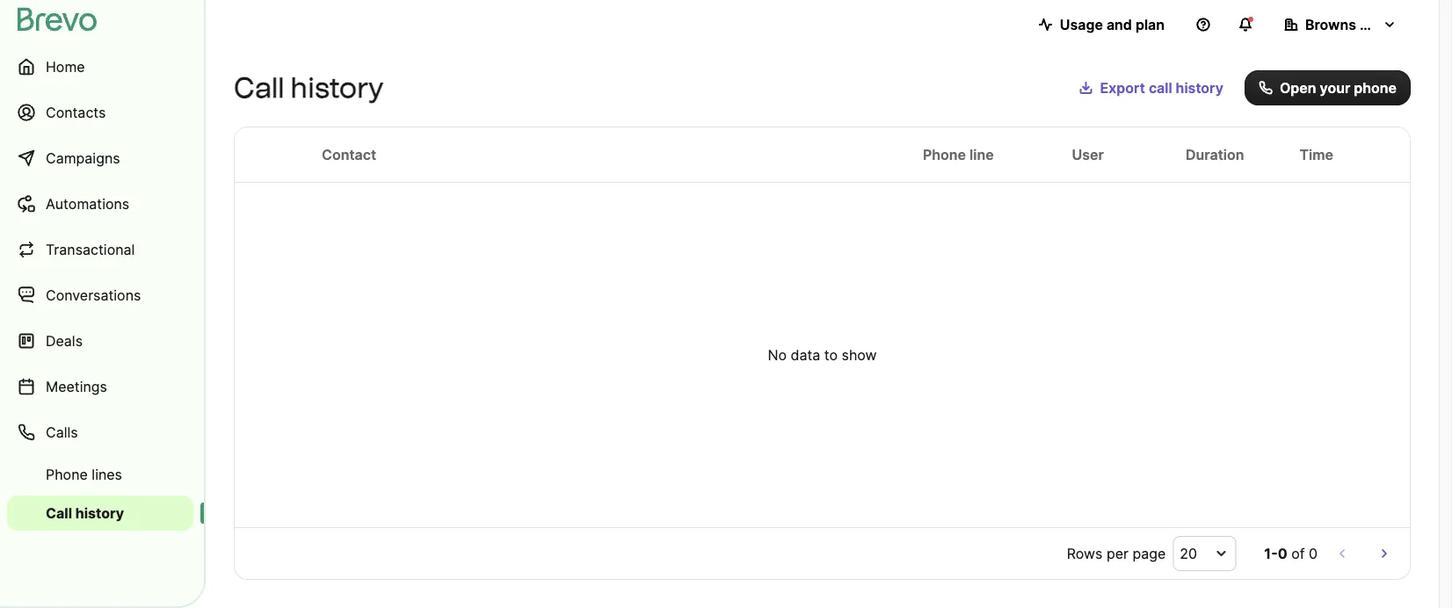 Task type: vqa. For each thing, say whether or not it's contained in the screenshot.
"your" to the bottom
no



Task type: locate. For each thing, give the bounding box(es) containing it.
1 vertical spatial call history
[[46, 505, 124, 522]]

phone left line
[[923, 146, 966, 163]]

open your phone button
[[1245, 70, 1411, 105]]

1 vertical spatial call
[[46, 505, 72, 522]]

0 right of
[[1309, 545, 1318, 562]]

phone lines
[[46, 466, 122, 483]]

user
[[1072, 146, 1104, 163]]

data
[[791, 346, 820, 363]]

0 horizontal spatial call history
[[46, 505, 124, 522]]

0 vertical spatial call
[[234, 71, 284, 105]]

1 horizontal spatial 0
[[1309, 545, 1318, 562]]

0 vertical spatial call history
[[234, 71, 383, 105]]

0 horizontal spatial phone
[[46, 466, 88, 483]]

home
[[46, 58, 85, 75]]

1 vertical spatial phone
[[46, 466, 88, 483]]

call inside 'link'
[[46, 505, 72, 522]]

conversations
[[46, 287, 141, 304]]

call history up contact
[[234, 71, 383, 105]]

transactional
[[46, 241, 135, 258]]

1 horizontal spatial phone
[[923, 146, 966, 163]]

browns enterprise button
[[1270, 7, 1430, 42]]

export call history button
[[1065, 70, 1238, 105]]

0 horizontal spatial 0
[[1278, 545, 1287, 562]]

open
[[1280, 79, 1316, 96]]

browns
[[1305, 16, 1356, 33]]

call
[[1149, 79, 1172, 96]]

0 horizontal spatial history
[[75, 505, 124, 522]]

time
[[1300, 146, 1334, 163]]

and
[[1107, 16, 1132, 33]]

to
[[824, 346, 838, 363]]

meetings link
[[7, 366, 193, 408]]

history inside 'link'
[[75, 505, 124, 522]]

history right the call
[[1176, 79, 1224, 96]]

campaigns
[[46, 149, 120, 167]]

phone
[[1354, 79, 1397, 96]]

history inside button
[[1176, 79, 1224, 96]]

phone
[[923, 146, 966, 163], [46, 466, 88, 483]]

call
[[234, 71, 284, 105], [46, 505, 72, 522]]

show
[[842, 346, 877, 363]]

no data to show
[[768, 346, 877, 363]]

0 left of
[[1278, 545, 1287, 562]]

1-0 of 0
[[1264, 545, 1318, 562]]

history down phone lines link
[[75, 505, 124, 522]]

conversations link
[[7, 274, 193, 316]]

call history down phone lines
[[46, 505, 124, 522]]

2 horizontal spatial history
[[1176, 79, 1224, 96]]

history up contact
[[291, 71, 383, 105]]

your
[[1320, 79, 1350, 96]]

call history
[[234, 71, 383, 105], [46, 505, 124, 522]]

export call history
[[1100, 79, 1224, 96]]

campaigns link
[[7, 137, 193, 179]]

2 0 from the left
[[1309, 545, 1318, 562]]

automations link
[[7, 183, 193, 225]]

deals link
[[7, 320, 193, 362]]

call history inside 'link'
[[46, 505, 124, 522]]

meetings
[[46, 378, 107, 395]]

phone left the lines
[[46, 466, 88, 483]]

dialog
[[1439, 0, 1452, 608]]

rows
[[1067, 545, 1103, 562]]

0 horizontal spatial call
[[46, 505, 72, 522]]

1 0 from the left
[[1278, 545, 1287, 562]]

history
[[291, 71, 383, 105], [1176, 79, 1224, 96], [75, 505, 124, 522]]

0 vertical spatial phone
[[923, 146, 966, 163]]

0
[[1278, 545, 1287, 562], [1309, 545, 1318, 562]]



Task type: describe. For each thing, give the bounding box(es) containing it.
contacts link
[[7, 91, 193, 134]]

contacts
[[46, 104, 106, 121]]

usage
[[1060, 16, 1103, 33]]

usage and plan button
[[1025, 7, 1179, 42]]

lines
[[92, 466, 122, 483]]

home link
[[7, 46, 193, 88]]

duration
[[1186, 146, 1244, 163]]

automations
[[46, 195, 129, 212]]

1 horizontal spatial call history
[[234, 71, 383, 105]]

enterprise
[[1360, 16, 1430, 33]]

transactional link
[[7, 229, 193, 271]]

plan
[[1136, 16, 1165, 33]]

call history link
[[7, 496, 193, 531]]

line
[[970, 146, 994, 163]]

1 horizontal spatial history
[[291, 71, 383, 105]]

phone for phone lines
[[46, 466, 88, 483]]

phone for phone line
[[923, 146, 966, 163]]

20
[[1180, 545, 1197, 562]]

browns enterprise
[[1305, 16, 1430, 33]]

phone line
[[923, 146, 994, 163]]

calls
[[46, 424, 78, 441]]

rows per page
[[1067, 545, 1166, 562]]

export
[[1100, 79, 1145, 96]]

phone lines link
[[7, 457, 193, 492]]

calls link
[[7, 411, 193, 454]]

page
[[1133, 545, 1166, 562]]

per
[[1107, 545, 1129, 562]]

1 horizontal spatial call
[[234, 71, 284, 105]]

of
[[1291, 545, 1305, 562]]

20 button
[[1173, 536, 1236, 571]]

deals
[[46, 332, 83, 349]]

usage and plan
[[1060, 16, 1165, 33]]

1-
[[1264, 545, 1278, 562]]

open your phone
[[1280, 79, 1397, 96]]

no
[[768, 346, 787, 363]]

contact
[[322, 146, 376, 163]]



